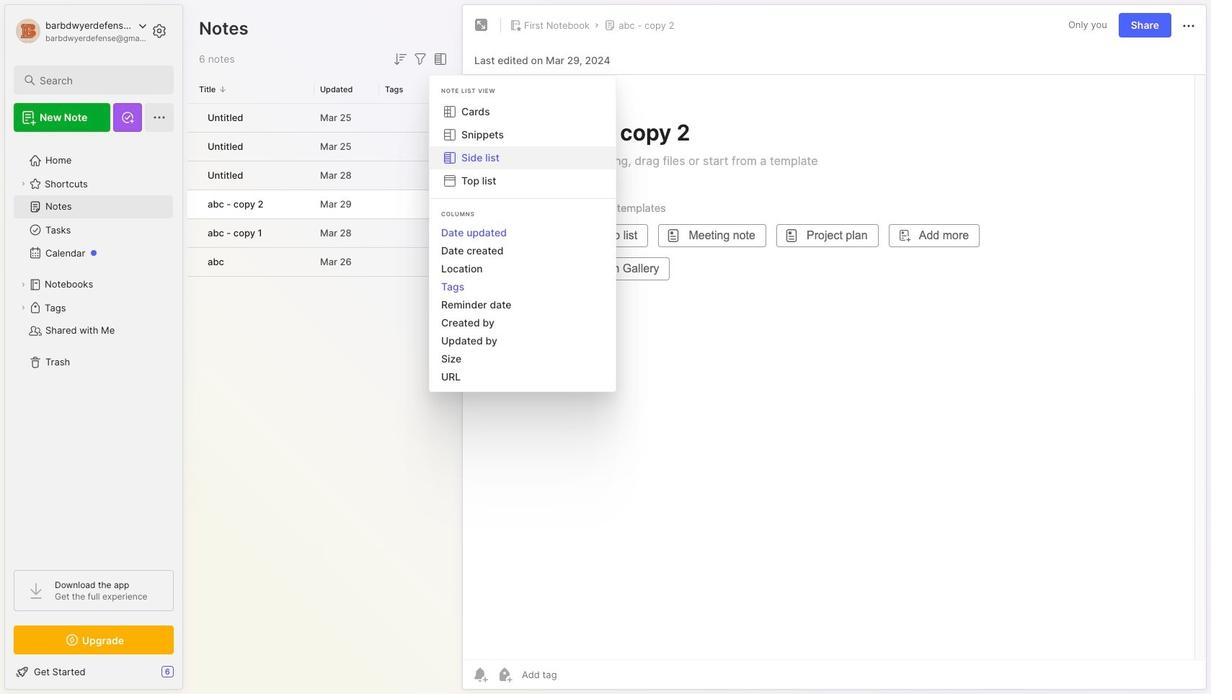 Task type: vqa. For each thing, say whether or not it's contained in the screenshot.
Note Window 'ELEMENT'
yes



Task type: describe. For each thing, give the bounding box(es) containing it.
Add tag field
[[521, 668, 630, 681]]

add tag image
[[496, 666, 513, 684]]

add filters image
[[412, 50, 429, 68]]

main element
[[0, 0, 187, 694]]

Note Editor text field
[[463, 74, 1206, 660]]

Account field
[[14, 17, 147, 45]]

note window element
[[462, 4, 1207, 694]]

6 cell from the top
[[187, 248, 199, 276]]

click to collapse image
[[182, 668, 193, 685]]

expand note image
[[473, 17, 490, 34]]

Sort options field
[[392, 50, 409, 68]]

5 cell from the top
[[187, 219, 199, 247]]

none search field inside "main" element
[[40, 71, 161, 89]]



Task type: locate. For each thing, give the bounding box(es) containing it.
More actions field
[[1180, 16, 1198, 34]]

None search field
[[40, 71, 161, 89]]

1 vertical spatial dropdown list menu
[[430, 224, 616, 386]]

Search text field
[[40, 74, 161, 87]]

Add filters field
[[412, 50, 429, 68]]

expand tags image
[[19, 304, 27, 312]]

tree inside "main" element
[[5, 141, 182, 557]]

add a reminder image
[[472, 666, 489, 684]]

menu item
[[430, 146, 616, 169]]

more actions image
[[1180, 17, 1198, 34]]

settings image
[[151, 22, 168, 40]]

View options field
[[429, 50, 449, 68]]

cell
[[187, 104, 199, 132], [187, 133, 199, 161], [187, 162, 199, 190], [187, 190, 199, 219], [187, 219, 199, 247], [187, 248, 199, 276]]

1 dropdown list menu from the top
[[430, 100, 616, 193]]

expand notebooks image
[[19, 281, 27, 289]]

1 cell from the top
[[187, 104, 199, 132]]

2 cell from the top
[[187, 133, 199, 161]]

row group
[[187, 104, 458, 278]]

tree
[[5, 141, 182, 557]]

0 vertical spatial dropdown list menu
[[430, 100, 616, 193]]

4 cell from the top
[[187, 190, 199, 219]]

2 dropdown list menu from the top
[[430, 224, 616, 386]]

dropdown list menu
[[430, 100, 616, 193], [430, 224, 616, 386]]

Help and Learning task checklist field
[[5, 661, 182, 684]]

3 cell from the top
[[187, 162, 199, 190]]



